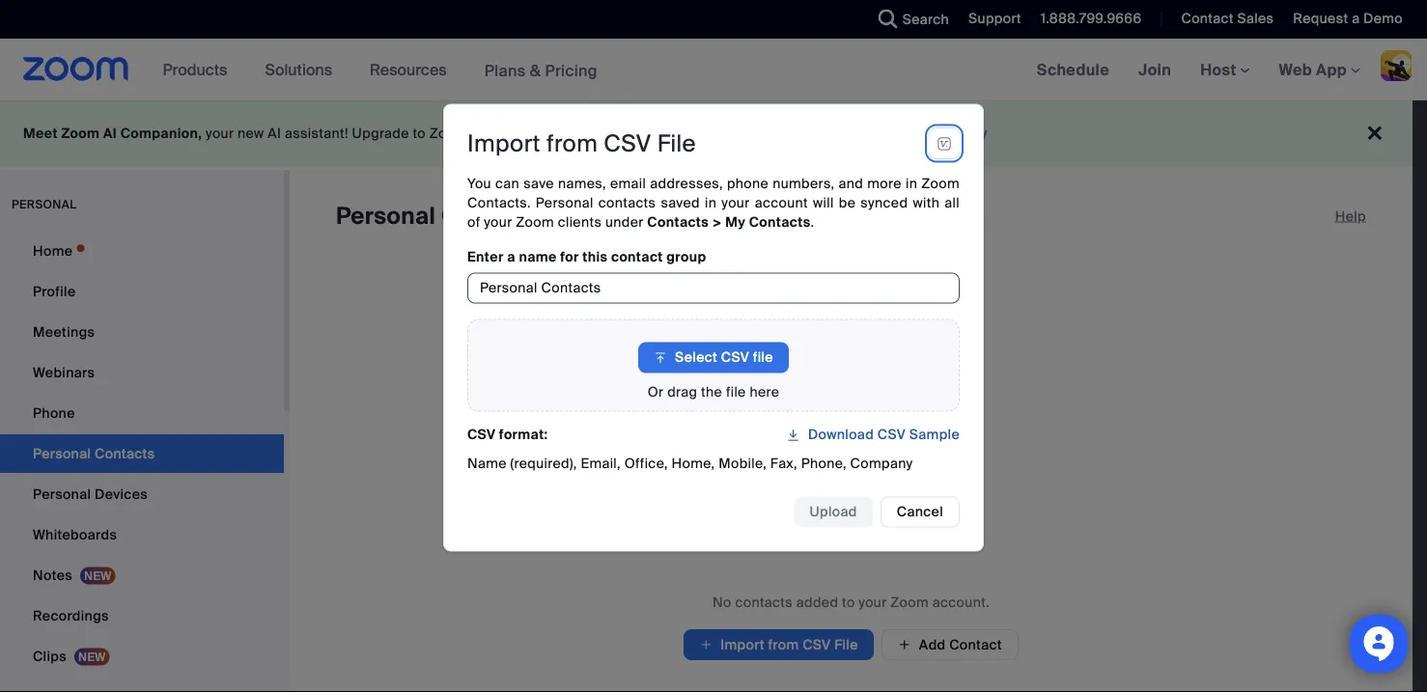 Task type: describe. For each thing, give the bounding box(es) containing it.
zoom logo image
[[23, 57, 129, 81]]

zoom up name
[[516, 214, 555, 231]]

personal menu menu
[[0, 232, 284, 693]]

download alt thin image
[[787, 426, 801, 445]]

zoom up all
[[922, 175, 960, 193]]

format:
[[499, 426, 548, 444]]

profile
[[33, 283, 76, 300]]

clients
[[558, 214, 602, 231]]

import from csv file inside button
[[721, 636, 859, 654]]

from inside button
[[769, 636, 799, 654]]

schedule
[[1037, 59, 1110, 80]]

contact inside button
[[950, 636, 1003, 654]]

contacts.
[[468, 194, 531, 212]]

name
[[519, 248, 557, 266]]

you
[[468, 175, 492, 193]]

assistant!
[[285, 125, 349, 143]]

csv inside button
[[722, 349, 750, 367]]

contact
[[612, 248, 663, 266]]

contact sales
[[1182, 10, 1275, 28]]

1 horizontal spatial contacts
[[648, 214, 709, 231]]

home link
[[0, 232, 284, 271]]

help
[[1336, 207, 1367, 225]]

1 horizontal spatial to
[[633, 125, 646, 143]]

1 horizontal spatial contact
[[1182, 10, 1235, 28]]

personal contacts
[[336, 201, 545, 231]]

1 vertical spatial contacts
[[736, 594, 793, 612]]

.
[[811, 214, 815, 231]]

email
[[611, 175, 647, 193]]

cost.
[[852, 125, 885, 143]]

a for request
[[1353, 10, 1361, 28]]

contact sales link up meetings navigation
[[1182, 10, 1275, 28]]

cancel button
[[881, 497, 960, 528]]

download
[[809, 426, 874, 444]]

join link
[[1125, 39, 1187, 100]]

home,
[[672, 455, 715, 473]]

zoom left one at the top left of the page
[[430, 125, 468, 143]]

whiteboards
[[33, 526, 117, 544]]

zoom up add
[[891, 594, 929, 612]]

drag
[[668, 384, 698, 401]]

pricing
[[545, 60, 598, 80]]

get
[[557, 125, 579, 143]]

schedule link
[[1023, 39, 1125, 100]]

0 horizontal spatial file
[[726, 384, 747, 401]]

import from csv file application
[[468, 128, 960, 159]]

one
[[472, 125, 499, 143]]

1.888.799.9666 button up schedule "link"
[[1041, 10, 1142, 28]]

phone,
[[802, 455, 847, 473]]

your right added
[[859, 594, 888, 612]]

or
[[648, 384, 664, 401]]

additional
[[783, 125, 849, 143]]

no
[[713, 594, 732, 612]]

demo
[[1364, 10, 1404, 28]]

sales
[[1238, 10, 1275, 28]]

added
[[797, 594, 839, 612]]

be
[[839, 194, 856, 212]]

>
[[713, 214, 722, 231]]

clips
[[33, 648, 67, 666]]

synced
[[861, 194, 909, 212]]

no
[[763, 125, 780, 143]]

new
[[238, 125, 264, 143]]

upload alt thin image
[[654, 348, 668, 368]]

personal contacts is available only on clients with version 5.8.3 or later. image
[[931, 135, 958, 152]]

a for enter
[[507, 248, 516, 266]]

of
[[468, 214, 481, 231]]

import from csv file inside application
[[468, 129, 697, 158]]

support
[[969, 10, 1022, 28]]

sample
[[910, 426, 960, 444]]

webinars link
[[0, 354, 284, 392]]

name
[[468, 455, 507, 473]]

meet zoom ai companion, footer
[[0, 100, 1413, 167]]

will
[[814, 194, 834, 212]]

today
[[950, 125, 988, 143]]

0 horizontal spatial to
[[413, 125, 426, 143]]

from inside application
[[547, 129, 598, 158]]

your down contacts.
[[484, 214, 513, 231]]

1 upgrade from the left
[[352, 125, 409, 143]]

join
[[1139, 59, 1172, 80]]

help link
[[1336, 201, 1367, 232]]

under
[[606, 214, 644, 231]]

recordings
[[33, 607, 109, 625]]

csv format:
[[468, 426, 548, 444]]

for
[[561, 248, 579, 266]]

office,
[[625, 455, 668, 473]]

meet
[[23, 125, 58, 143]]

name (required), email, office, home, mobile, fax, phone, company
[[468, 455, 914, 473]]

access
[[582, 125, 630, 143]]

(required),
[[511, 455, 577, 473]]

or drag the file here
[[648, 384, 780, 401]]

devices
[[95, 485, 148, 503]]

clips link
[[0, 638, 284, 676]]

import inside application
[[468, 129, 541, 158]]

select csv file button
[[639, 343, 789, 373]]

here
[[750, 384, 780, 401]]

with
[[913, 194, 940, 212]]

csv up company
[[878, 426, 906, 444]]

1.888.799.9666
[[1041, 10, 1142, 28]]

select
[[675, 349, 718, 367]]

your up my
[[722, 194, 750, 212]]

import inside button
[[721, 636, 765, 654]]

meetings
[[33, 323, 95, 341]]

mobile,
[[719, 455, 767, 473]]

personal devices
[[33, 485, 148, 503]]

meetings link
[[0, 313, 284, 352]]

1.888.799.9666 button up schedule
[[1027, 0, 1147, 39]]

import from csv file dialog
[[443, 104, 985, 552]]

save
[[524, 175, 554, 193]]

account.
[[933, 594, 990, 612]]

phone
[[33, 404, 75, 422]]



Task type: locate. For each thing, give the bounding box(es) containing it.
1 horizontal spatial contacts
[[736, 594, 793, 612]]

file up 'here'
[[753, 349, 774, 367]]

a inside import from csv file dialog
[[507, 248, 516, 266]]

recordings link
[[0, 597, 284, 636]]

1 horizontal spatial personal
[[336, 201, 436, 231]]

banner containing schedule
[[0, 39, 1428, 102]]

add image for import
[[700, 636, 713, 655]]

and inside the meet zoom ai companion, footer
[[529, 125, 553, 143]]

1 horizontal spatial import
[[721, 636, 765, 654]]

pro
[[503, 125, 525, 143]]

csv
[[604, 129, 652, 158], [722, 349, 750, 367], [468, 426, 496, 444], [878, 426, 906, 444], [803, 636, 831, 654]]

contacts > my contacts .
[[648, 214, 815, 231]]

ai
[[103, 125, 117, 143], [268, 125, 281, 143], [650, 125, 663, 143]]

in up with
[[906, 175, 918, 193]]

a
[[1353, 10, 1361, 28], [507, 248, 516, 266]]

csv up email
[[604, 129, 652, 158]]

add image left add
[[898, 637, 912, 654]]

0 horizontal spatial personal
[[33, 485, 91, 503]]

2 ai from the left
[[268, 125, 281, 143]]

ai left companion
[[650, 125, 663, 143]]

this
[[583, 248, 608, 266]]

file up addresses,
[[658, 129, 697, 158]]

request a demo
[[1294, 10, 1404, 28]]

contact left sales
[[1182, 10, 1235, 28]]

personal devices link
[[0, 475, 284, 514]]

add contact
[[920, 636, 1003, 654]]

in up >
[[705, 194, 717, 212]]

upgrade today link
[[888, 125, 988, 143]]

0 horizontal spatial contact
[[950, 636, 1003, 654]]

saved
[[661, 194, 700, 212]]

and
[[529, 125, 553, 143], [839, 175, 864, 193]]

fax,
[[771, 455, 798, 473]]

0 horizontal spatial add image
[[700, 636, 713, 655]]

add image down no
[[700, 636, 713, 655]]

request
[[1294, 10, 1349, 28]]

2 horizontal spatial to
[[843, 594, 856, 612]]

a right enter
[[507, 248, 516, 266]]

home
[[33, 242, 73, 260]]

notes link
[[0, 557, 284, 595]]

support link
[[955, 0, 1027, 39], [969, 10, 1022, 28]]

0 horizontal spatial import
[[468, 129, 541, 158]]

import up can
[[468, 129, 541, 158]]

csv inside application
[[604, 129, 652, 158]]

1 horizontal spatial in
[[906, 175, 918, 193]]

from down added
[[769, 636, 799, 654]]

1 horizontal spatial from
[[769, 636, 799, 654]]

cancel
[[897, 503, 944, 521]]

your inside the meet zoom ai companion, footer
[[206, 125, 234, 143]]

personal for contacts
[[336, 201, 436, 231]]

import from csv file
[[468, 129, 697, 158], [721, 636, 859, 654]]

0 vertical spatial file
[[658, 129, 697, 158]]

enter a name for this contact group
[[468, 248, 707, 266]]

in
[[906, 175, 918, 193], [705, 194, 717, 212]]

1.888.799.9666 button
[[1027, 0, 1147, 39], [1041, 10, 1142, 28]]

add
[[920, 636, 946, 654]]

personal up clients
[[536, 194, 594, 212]]

your left "new"
[[206, 125, 234, 143]]

0 horizontal spatial ai
[[103, 125, 117, 143]]

file inside application
[[658, 129, 697, 158]]

company
[[851, 455, 914, 473]]

personal up whiteboards
[[33, 485, 91, 503]]

companion
[[667, 125, 743, 143]]

ai left companion,
[[103, 125, 117, 143]]

import down no
[[721, 636, 765, 654]]

zoom
[[61, 125, 100, 143], [430, 125, 468, 143], [922, 175, 960, 193], [516, 214, 555, 231], [891, 594, 929, 612]]

to right added
[[843, 594, 856, 612]]

meetings navigation
[[1023, 39, 1428, 102]]

1 vertical spatial from
[[769, 636, 799, 654]]

contacts inside you can save names, email addresses, phone numbers, and more in zoom contacts. personal contacts saved in your account will be synced with all of your zoom clients under
[[599, 194, 656, 212]]

file right the
[[726, 384, 747, 401]]

0 horizontal spatial and
[[529, 125, 553, 143]]

plans
[[485, 60, 526, 80]]

0 horizontal spatial upgrade
[[352, 125, 409, 143]]

your
[[206, 125, 234, 143], [722, 194, 750, 212], [484, 214, 513, 231], [859, 594, 888, 612]]

plans & pricing link
[[485, 60, 598, 80], [485, 60, 598, 80]]

add image inside button
[[898, 637, 912, 654]]

0 horizontal spatial file
[[658, 129, 697, 158]]

banner
[[0, 39, 1428, 102]]

upgrade
[[352, 125, 409, 143], [888, 125, 947, 143]]

2 upgrade from the left
[[888, 125, 947, 143]]

from
[[547, 129, 598, 158], [769, 636, 799, 654]]

0 vertical spatial import
[[468, 129, 541, 158]]

ai right "new"
[[268, 125, 281, 143]]

0 horizontal spatial in
[[705, 194, 717, 212]]

and inside you can save names, email addresses, phone numbers, and more in zoom contacts. personal contacts saved in your account will be synced with all of your zoom clients under
[[839, 175, 864, 193]]

1 horizontal spatial import from csv file
[[721, 636, 859, 654]]

1 ai from the left
[[103, 125, 117, 143]]

1 horizontal spatial add image
[[898, 637, 912, 654]]

0 vertical spatial a
[[1353, 10, 1361, 28]]

to left one at the top left of the page
[[413, 125, 426, 143]]

phone link
[[0, 394, 284, 433]]

file
[[753, 349, 774, 367], [726, 384, 747, 401]]

import
[[468, 129, 541, 158], [721, 636, 765, 654]]

0 horizontal spatial from
[[547, 129, 598, 158]]

email,
[[581, 455, 621, 473]]

1 vertical spatial file
[[835, 636, 859, 654]]

file down the no contacts added to your zoom account.
[[835, 636, 859, 654]]

1 horizontal spatial and
[[839, 175, 864, 193]]

2 horizontal spatial ai
[[650, 125, 663, 143]]

download csv sample link
[[787, 420, 960, 451]]

product information navigation
[[148, 39, 612, 102]]

1 vertical spatial file
[[726, 384, 747, 401]]

2 horizontal spatial personal
[[536, 194, 594, 212]]

0 horizontal spatial contacts
[[442, 201, 545, 231]]

whiteboards link
[[0, 516, 284, 555]]

to right access
[[633, 125, 646, 143]]

1 vertical spatial contact
[[950, 636, 1003, 654]]

Contact Group Name Input text field
[[468, 273, 960, 304]]

1 vertical spatial a
[[507, 248, 516, 266]]

2 horizontal spatial contacts
[[749, 214, 811, 231]]

file inside button
[[835, 636, 859, 654]]

0 vertical spatial from
[[547, 129, 598, 158]]

contacts down email
[[599, 194, 656, 212]]

group
[[667, 248, 707, 266]]

3 ai from the left
[[650, 125, 663, 143]]

the
[[701, 384, 723, 401]]

and left get
[[529, 125, 553, 143]]

1 horizontal spatial a
[[1353, 10, 1361, 28]]

personal left of
[[336, 201, 436, 231]]

0 vertical spatial import from csv file
[[468, 129, 697, 158]]

select csv file
[[675, 349, 774, 367]]

add image for add
[[898, 637, 912, 654]]

personal inside 'link'
[[33, 485, 91, 503]]

import from csv file down added
[[721, 636, 859, 654]]

file inside button
[[753, 349, 774, 367]]

download csv sample
[[809, 426, 960, 444]]

1 vertical spatial import from csv file
[[721, 636, 859, 654]]

contact right add
[[950, 636, 1003, 654]]

contact sales link up join
[[1168, 0, 1280, 39]]

you can save names, email addresses, phone numbers, and more in zoom contacts. personal contacts saved in your account will be synced with all of your zoom clients under
[[468, 175, 960, 231]]

a left demo
[[1353, 10, 1361, 28]]

personal for devices
[[33, 485, 91, 503]]

names,
[[558, 175, 607, 193]]

contacts down you
[[442, 201, 545, 231]]

0 horizontal spatial a
[[507, 248, 516, 266]]

0 horizontal spatial contacts
[[599, 194, 656, 212]]

notes
[[33, 567, 72, 585]]

at
[[747, 125, 760, 143]]

1 horizontal spatial file
[[753, 349, 774, 367]]

file
[[658, 129, 697, 158], [835, 636, 859, 654]]

csv right select
[[722, 349, 750, 367]]

upgrade down product information navigation at the top
[[352, 125, 409, 143]]

csv down added
[[803, 636, 831, 654]]

1 vertical spatial and
[[839, 175, 864, 193]]

contact
[[1182, 10, 1235, 28], [950, 636, 1003, 654]]

1 horizontal spatial file
[[835, 636, 859, 654]]

personal
[[12, 197, 77, 212]]

csv inside button
[[803, 636, 831, 654]]

0 vertical spatial contacts
[[599, 194, 656, 212]]

can
[[496, 175, 520, 193]]

0 vertical spatial and
[[529, 125, 553, 143]]

contacts down saved
[[648, 214, 709, 231]]

no contacts added to your zoom account.
[[713, 594, 990, 612]]

add image
[[700, 636, 713, 655], [898, 637, 912, 654]]

all
[[945, 194, 960, 212]]

and up be at the top right
[[839, 175, 864, 193]]

more
[[868, 175, 902, 193]]

contacts down account
[[749, 214, 811, 231]]

personal inside you can save names, email addresses, phone numbers, and more in zoom contacts. personal contacts saved in your account will be synced with all of your zoom clients under
[[536, 194, 594, 212]]

add image inside import from csv file button
[[700, 636, 713, 655]]

personal
[[536, 194, 594, 212], [336, 201, 436, 231], [33, 485, 91, 503]]

companion,
[[120, 125, 202, 143]]

plans & pricing
[[485, 60, 598, 80]]

0 vertical spatial contact
[[1182, 10, 1235, 28]]

0 vertical spatial in
[[906, 175, 918, 193]]

contacts right no
[[736, 594, 793, 612]]

zoom right the meet at the top of the page
[[61, 125, 100, 143]]

account
[[755, 194, 809, 212]]

1 horizontal spatial ai
[[268, 125, 281, 143]]

from up names,
[[547, 129, 598, 158]]

enter
[[468, 248, 504, 266]]

import from csv file up names,
[[468, 129, 697, 158]]

1 horizontal spatial upgrade
[[888, 125, 947, 143]]

contacts
[[599, 194, 656, 212], [736, 594, 793, 612]]

1 vertical spatial import
[[721, 636, 765, 654]]

csv up name on the left bottom of page
[[468, 426, 496, 444]]

meet zoom ai companion, your new ai assistant! upgrade to zoom one pro and get access to ai companion at no additional cost. upgrade today
[[23, 125, 988, 143]]

request a demo link
[[1280, 0, 1428, 39], [1294, 10, 1404, 28]]

0 horizontal spatial import from csv file
[[468, 129, 697, 158]]

1 vertical spatial in
[[705, 194, 717, 212]]

0 vertical spatial file
[[753, 349, 774, 367]]

to
[[413, 125, 426, 143], [633, 125, 646, 143], [843, 594, 856, 612]]

addresses,
[[651, 175, 723, 193]]

numbers,
[[773, 175, 835, 193]]

upgrade right cost.
[[888, 125, 947, 143]]



Task type: vqa. For each thing, say whether or not it's contained in the screenshot.
the List mode, selected icon
no



